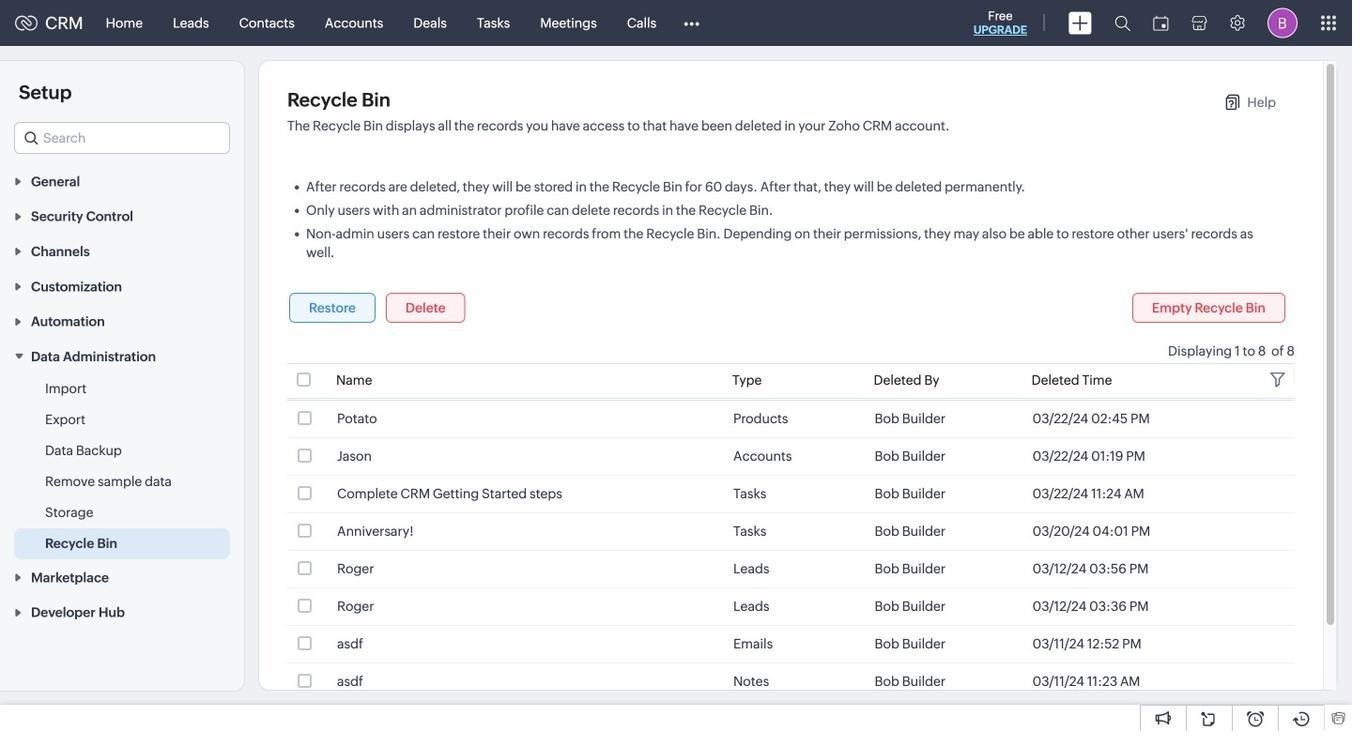 Task type: locate. For each thing, give the bounding box(es) containing it.
create menu element
[[1058, 0, 1104, 46]]

Other Modules field
[[672, 8, 712, 38]]

calendar image
[[1154, 16, 1170, 31]]

profile image
[[1268, 8, 1298, 38]]

profile element
[[1257, 0, 1310, 46]]

Search text field
[[15, 123, 229, 153]]

None field
[[14, 122, 230, 154]]

region
[[0, 374, 244, 560]]

None button
[[289, 293, 376, 323], [386, 293, 466, 323], [1133, 293, 1286, 323], [289, 293, 376, 323], [386, 293, 466, 323], [1133, 293, 1286, 323]]

search image
[[1115, 15, 1131, 31]]

search element
[[1104, 0, 1142, 46]]



Task type: vqa. For each thing, say whether or not it's contained in the screenshot.
Task Owner to the top
no



Task type: describe. For each thing, give the bounding box(es) containing it.
create menu image
[[1069, 12, 1093, 34]]

logo image
[[15, 16, 38, 31]]



